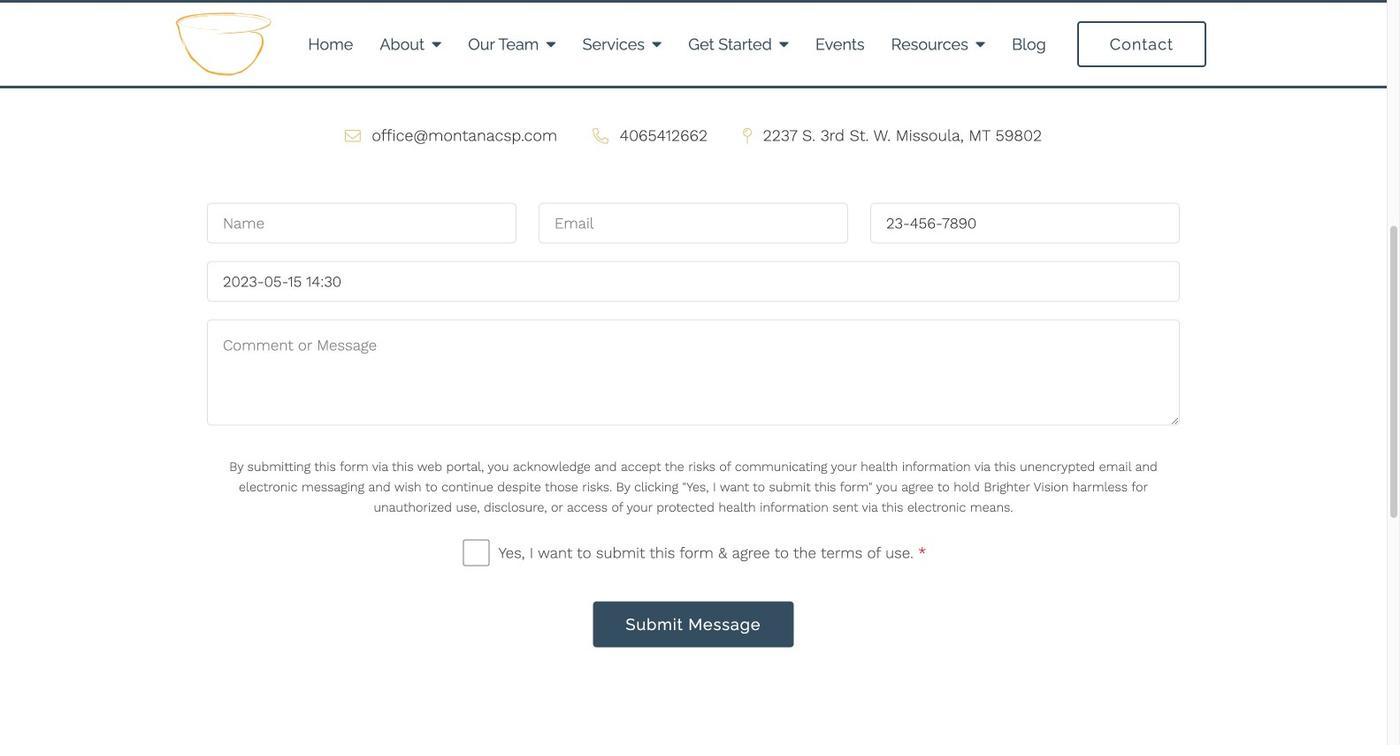 Task type: describe. For each thing, give the bounding box(es) containing it.
Comment or Message text field
[[207, 320, 1180, 426]]

logo image
[[172, 9, 276, 80]]



Task type: locate. For each thing, give the bounding box(es) containing it.
Name text field
[[207, 203, 517, 244]]

Email email field
[[539, 203, 848, 244]]

Preferred Date & Time text field
[[207, 261, 1180, 302]]

phone alt image
[[593, 128, 609, 144]]

envelope image
[[345, 128, 361, 144]]

None checkbox
[[463, 540, 490, 567]]

map pin image
[[743, 128, 752, 144]]

Phone text field
[[870, 203, 1180, 244]]



